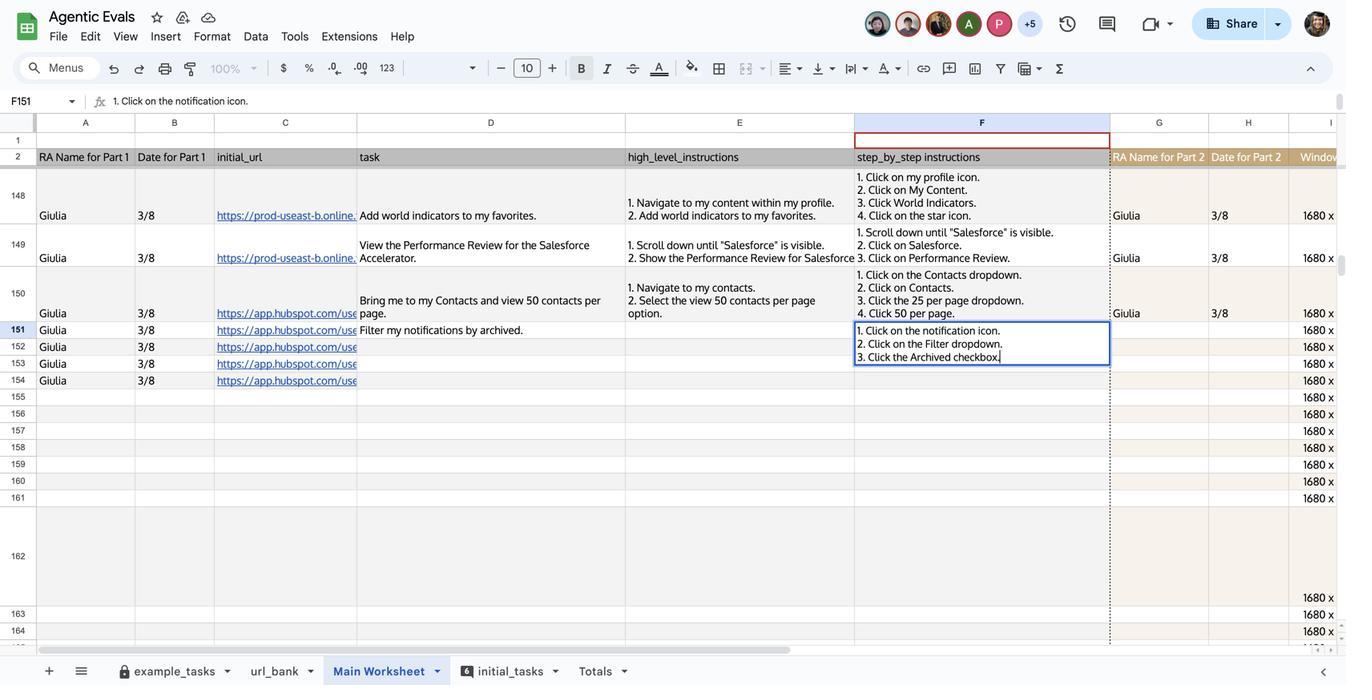 Task type: locate. For each thing, give the bounding box(es) containing it.
0 horizontal spatial toolbar
[[33, 656, 100, 685]]

filter inside menu bar banner
[[177, 114, 199, 126]]

notification inside the f151 field
[[923, 324, 975, 337]]

0 horizontal spatial checkbox.
[[204, 132, 249, 144]]

toolbar
[[33, 656, 100, 685], [102, 656, 652, 685]]

edit
[[81, 30, 101, 44]]

1 vertical spatial archived
[[910, 350, 951, 363]]

1 vertical spatial dropdown.
[[952, 337, 1003, 350]]

0 horizontal spatial 3.
[[113, 132, 121, 144]]

1 horizontal spatial 1.
[[857, 324, 863, 337]]

example_tasks button
[[107, 656, 241, 685]]

menu bar inside menu bar banner
[[43, 21, 421, 47]]

0 horizontal spatial 1.
[[113, 95, 119, 107]]

2 toolbar from the left
[[102, 656, 652, 685]]

$
[[280, 62, 287, 75]]

data menu item
[[237, 27, 275, 46]]

1. inside the f151 field
[[857, 324, 863, 337]]

url_bank button
[[240, 656, 324, 685]]

dropdown. inside the f151 field
[[952, 337, 1003, 350]]

F151 field
[[857, 324, 1107, 363]]

the
[[158, 95, 173, 107], [160, 114, 174, 126], [147, 132, 161, 144], [905, 324, 920, 337], [908, 337, 923, 350], [893, 350, 908, 363]]

1 horizontal spatial dropdown.
[[952, 337, 1003, 350]]

1 horizontal spatial notification
[[923, 324, 975, 337]]

toolbar containing example_tasks
[[102, 656, 652, 685]]

text rotation image
[[875, 57, 893, 79]]

0 horizontal spatial filter
[[177, 114, 199, 126]]

application
[[0, 0, 1346, 685]]

share
[[1226, 17, 1258, 31]]

filter
[[177, 114, 199, 126], [925, 337, 949, 350]]

Rename text field
[[43, 6, 144, 26]]

application containing share
[[0, 0, 1346, 685]]

1. click on the notification icon. 2. click on the filter dropdown. 3. click the archived checkbox.
[[113, 95, 249, 144], [857, 324, 1003, 363]]

1 vertical spatial 2.
[[857, 337, 866, 350]]

filter inside the f151 field
[[925, 337, 949, 350]]

0 vertical spatial 1. click on the notification icon. 2. click on the filter dropdown. 3. click the archived checkbox.
[[113, 95, 249, 144]]

notification
[[175, 95, 225, 107], [923, 324, 975, 337]]

0 vertical spatial notification
[[175, 95, 225, 107]]

icon. inside menu bar banner
[[227, 95, 248, 107]]

menu bar containing file
[[43, 21, 421, 47]]

format
[[194, 30, 231, 44]]

main worksheet button
[[324, 656, 450, 685]]

on
[[145, 95, 156, 107], [147, 114, 158, 126], [890, 324, 903, 337], [893, 337, 905, 350]]

1 horizontal spatial toolbar
[[102, 656, 652, 685]]

main
[[333, 664, 361, 678]]

main toolbar
[[99, 56, 1074, 83]]

1 horizontal spatial 2.
[[857, 337, 866, 350]]

0 vertical spatial filter
[[177, 114, 199, 126]]

totals button
[[569, 656, 638, 685]]

menu bar
[[43, 21, 421, 47]]

vertical align image
[[809, 57, 828, 79]]

1 vertical spatial notification
[[923, 324, 975, 337]]

help
[[391, 30, 415, 44]]

0 vertical spatial archived
[[163, 132, 202, 144]]

angela cha image
[[958, 13, 980, 35]]

1.
[[113, 95, 119, 107], [857, 324, 863, 337]]

0 horizontal spatial 1. click on the notification icon. 2. click on the filter dropdown. 3. click the archived checkbox.
[[113, 95, 249, 144]]

3. inside menu bar banner
[[113, 132, 121, 144]]

$ button
[[272, 56, 296, 80]]

3.
[[113, 132, 121, 144], [857, 350, 865, 363]]

None text field
[[113, 92, 1333, 144], [6, 94, 66, 109], [113, 92, 1333, 144], [6, 94, 66, 109]]

menu bar banner
[[0, 0, 1346, 685]]

tools
[[281, 30, 309, 44]]

0 vertical spatial icon.
[[227, 95, 248, 107]]

2. inside menu bar banner
[[113, 114, 121, 126]]

extensions menu item
[[315, 27, 384, 46]]

worksheet
[[364, 664, 425, 678]]

1. inside menu bar banner
[[113, 95, 119, 107]]

0 horizontal spatial icon.
[[227, 95, 248, 107]]

1 horizontal spatial filter
[[925, 337, 949, 350]]

0 horizontal spatial archived
[[163, 132, 202, 144]]

0 vertical spatial dropdown.
[[201, 114, 248, 126]]

0 horizontal spatial dropdown.
[[201, 114, 248, 126]]

0 horizontal spatial notification
[[175, 95, 225, 107]]

name box (⌘ + j) element
[[5, 92, 80, 111]]

2.
[[113, 114, 121, 126], [857, 337, 866, 350]]

archived
[[163, 132, 202, 144], [910, 350, 951, 363]]

1 vertical spatial checkbox.
[[953, 350, 1000, 363]]

archived inside the f151 field
[[910, 350, 951, 363]]

1 vertical spatial 1.
[[857, 324, 863, 337]]

data
[[244, 30, 269, 44]]

0 horizontal spatial 2.
[[113, 114, 121, 126]]

insert menu item
[[144, 27, 188, 46]]

click
[[121, 95, 143, 107], [123, 114, 144, 126], [123, 132, 144, 144], [866, 324, 888, 337], [868, 337, 890, 350], [868, 350, 890, 363]]

1 horizontal spatial icon.
[[978, 324, 1000, 337]]

0 vertical spatial 3.
[[113, 132, 121, 144]]

1 vertical spatial icon.
[[978, 324, 1000, 337]]

notification inside menu bar banner
[[175, 95, 225, 107]]

dropdown.
[[201, 114, 248, 126], [952, 337, 1003, 350]]

format menu item
[[188, 27, 237, 46]]

payton hansen image
[[988, 13, 1011, 35]]

checkbox.
[[204, 132, 249, 144], [953, 350, 1000, 363]]

totals
[[579, 664, 612, 678]]

Font size text field
[[514, 58, 540, 78]]

1 horizontal spatial 1. click on the notification icon. 2. click on the filter dropdown. 3. click the archived checkbox.
[[857, 324, 1003, 363]]

1 horizontal spatial 3.
[[857, 350, 865, 363]]

1 horizontal spatial checkbox.
[[953, 350, 1000, 363]]

nolan park image
[[897, 13, 919, 35]]

1 horizontal spatial archived
[[910, 350, 951, 363]]

borders image
[[710, 57, 729, 79]]

icon.
[[227, 95, 248, 107], [978, 324, 1000, 337]]

0 vertical spatial checkbox.
[[204, 132, 249, 144]]

text wrapping image
[[842, 57, 861, 79]]

0 vertical spatial 1.
[[113, 95, 119, 107]]

1 vertical spatial 3.
[[857, 350, 865, 363]]

0 vertical spatial 2.
[[113, 114, 121, 126]]

Star checkbox
[[115, 0, 182, 58]]

text color image
[[650, 57, 669, 76]]

1 vertical spatial filter
[[925, 337, 949, 350]]



Task type: vqa. For each thing, say whether or not it's contained in the screenshot.
leftmost 2.
yes



Task type: describe. For each thing, give the bounding box(es) containing it.
example_tasks
[[134, 664, 215, 678]]

michele murakami image
[[867, 13, 889, 35]]

6
[[465, 666, 469, 676]]

all sheets image
[[68, 658, 94, 683]]

icon. inside the f151 field
[[978, 324, 1000, 337]]

tools menu item
[[275, 27, 315, 46]]

initial_tasks
[[478, 664, 544, 678]]

+5
[[1024, 18, 1036, 30]]

Menus field
[[20, 57, 100, 79]]

123
[[380, 62, 394, 74]]

1 toolbar from the left
[[33, 656, 100, 685]]

share button
[[1192, 8, 1265, 40]]

functions image
[[1051, 57, 1069, 79]]

2. inside the f151 field
[[857, 337, 866, 350]]

123 button
[[374, 56, 400, 80]]

view
[[114, 30, 138, 44]]

+5 button
[[1016, 10, 1044, 38]]

%
[[305, 62, 314, 75]]

view menu item
[[107, 27, 144, 46]]

quick sharing actions image
[[1275, 23, 1281, 48]]

file menu item
[[43, 27, 74, 46]]

Font size field
[[514, 58, 547, 79]]

brandon victor image
[[927, 13, 950, 35]]

1 vertical spatial 1. click on the notification icon. 2. click on the filter dropdown. 3. click the archived checkbox.
[[857, 324, 1003, 363]]

insert
[[151, 30, 181, 44]]

Zoom field
[[204, 57, 264, 81]]

fill color image
[[683, 57, 701, 76]]

edit menu item
[[74, 27, 107, 46]]

% button
[[297, 56, 321, 80]]

1. click on the notification icon. 2. click on the filter dropdown. 3. click the archived checkbox. inside menu bar banner
[[113, 95, 249, 144]]

3. inside the f151 field
[[857, 350, 865, 363]]

main worksheet
[[333, 664, 425, 678]]

checkbox. inside menu bar banner
[[204, 132, 249, 144]]

url_bank
[[251, 664, 299, 678]]

archived inside menu bar banner
[[163, 132, 202, 144]]

checkbox. inside the f151 field
[[953, 350, 1000, 363]]

extensions
[[322, 30, 378, 44]]

dropdown. inside menu bar banner
[[201, 114, 248, 126]]

help menu item
[[384, 27, 421, 46]]

file
[[50, 30, 68, 44]]

Zoom text field
[[207, 58, 245, 80]]



